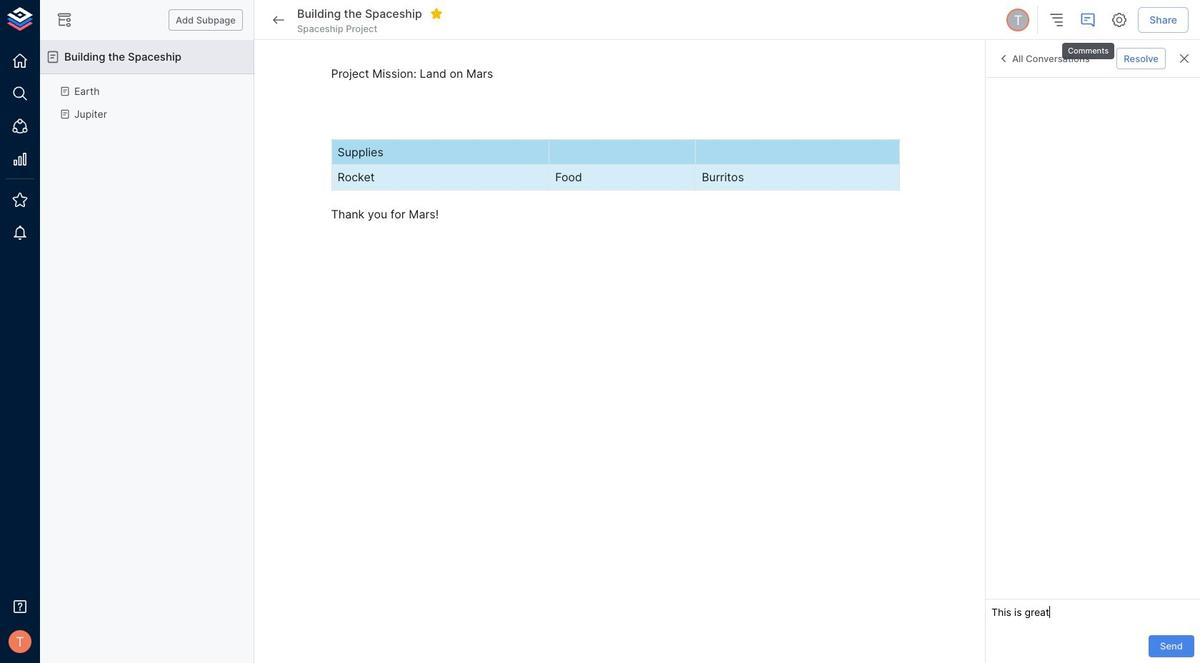 Task type: vqa. For each thing, say whether or not it's contained in the screenshot.
text field
no



Task type: describe. For each thing, give the bounding box(es) containing it.
comments image
[[1079, 11, 1097, 29]]

table of contents image
[[1048, 11, 1065, 29]]

go back image
[[270, 11, 287, 29]]



Task type: locate. For each thing, give the bounding box(es) containing it.
settings image
[[1111, 11, 1128, 29]]

tooltip
[[1061, 33, 1116, 61]]

hide wiki image
[[56, 11, 73, 29]]

Comment or @mention collaborator... text field
[[991, 606, 1194, 624]]

remove favorite image
[[430, 7, 443, 20]]



